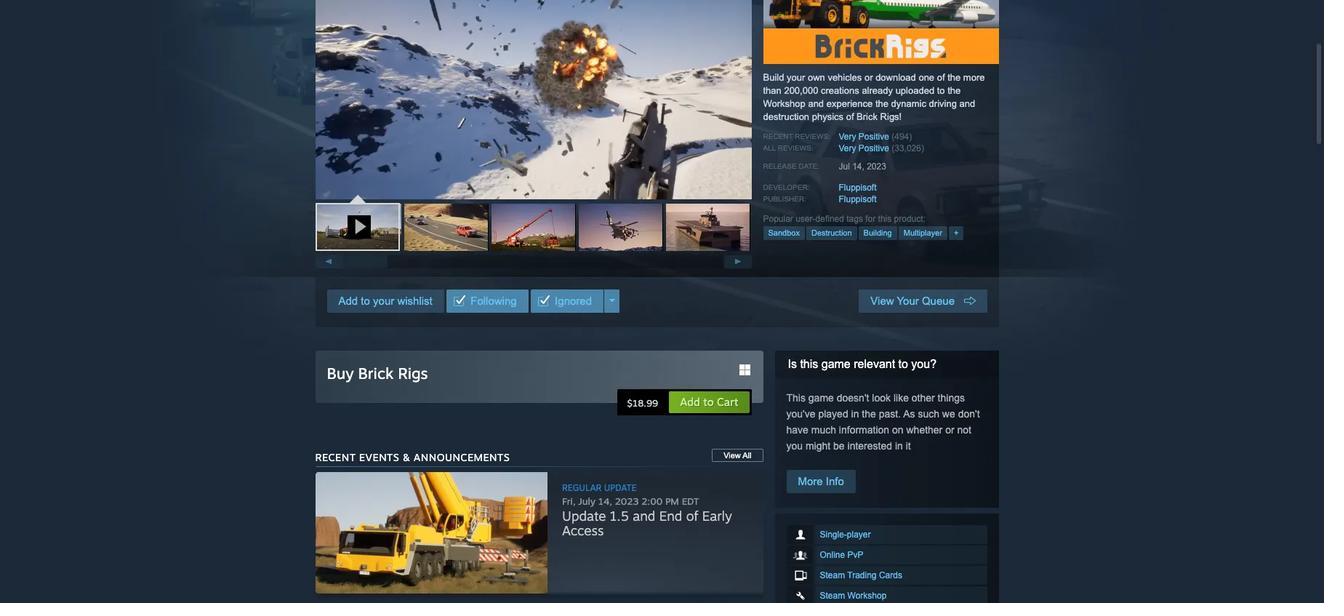 Task type: vqa. For each thing, say whether or not it's contained in the screenshot.
200,000
yes



Task type: describe. For each thing, give the bounding box(es) containing it.
add to cart link
[[669, 391, 750, 414]]

defined
[[816, 214, 844, 224]]

build
[[763, 72, 784, 83]]

positive for (33,026)
[[859, 143, 890, 153]]

single-player
[[820, 530, 871, 540]]

0 vertical spatial game
[[822, 358, 851, 370]]

very for very positive (33,026)
[[839, 143, 857, 153]]

vehicles
[[828, 72, 862, 83]]

1 vertical spatial workshop
[[848, 591, 887, 601]]

building link
[[859, 226, 897, 240]]

access
[[562, 522, 604, 538]]

add for add to your wishlist
[[339, 295, 358, 307]]

2:00
[[642, 495, 663, 507]]

1 horizontal spatial and
[[808, 98, 824, 109]]

popular user-defined tags for this product:
[[763, 214, 926, 224]]

look
[[872, 392, 891, 404]]

1 horizontal spatial this
[[878, 214, 892, 224]]

things
[[938, 392, 965, 404]]

events
[[359, 451, 400, 463]]

fluppisoft link for publisher:
[[839, 194, 877, 204]]

the inside this game doesn't look like other things you've played in the past. as such we don't have much information on whether or not you might be interested in it
[[862, 408, 876, 420]]

jul
[[839, 161, 850, 172]]

uploaded
[[896, 85, 935, 96]]

fri,
[[562, 495, 576, 507]]

release date:
[[763, 162, 820, 170]]

steam trading cards link
[[787, 566, 987, 585]]

this
[[787, 392, 806, 404]]

early
[[702, 508, 732, 524]]

building
[[864, 228, 892, 237]]

than
[[763, 85, 782, 96]]

you
[[787, 440, 803, 452]]

game inside this game doesn't look like other things you've played in the past. as such we don't have much information on whether or not you might be interested in it
[[809, 392, 834, 404]]

wishlist
[[397, 295, 433, 307]]

brick inside build your own vehicles or download one of the more than 200,000 creations already uploaded to the workshop and experience the dynamic driving and destruction physics of brick rigs!
[[857, 111, 878, 122]]

popular
[[763, 214, 794, 224]]

online pvp
[[820, 550, 864, 560]]

add to your wishlist link
[[327, 290, 444, 313]]

pvp
[[848, 550, 864, 560]]

player
[[847, 530, 871, 540]]

1 horizontal spatial 14,
[[853, 161, 865, 172]]

reviews: for very positive (494)
[[795, 132, 831, 140]]

0 vertical spatial 2023
[[867, 161, 887, 172]]

july
[[578, 495, 596, 507]]

we
[[943, 408, 956, 420]]

buy brick rigs
[[327, 364, 428, 383]]

online pvp link
[[787, 546, 987, 564]]

experience
[[827, 98, 873, 109]]

workshop inside build your own vehicles or download one of the more than 200,000 creations already uploaded to the workshop and experience the dynamic driving and destruction physics of brick rigs!
[[763, 98, 806, 109]]

steam for steam trading cards
[[820, 570, 845, 580]]

+
[[954, 228, 959, 237]]

one
[[919, 72, 935, 83]]

on
[[893, 424, 904, 436]]

or inside build your own vehicles or download one of the more than 200,000 creations already uploaded to the workshop and experience the dynamic driving and destruction physics of brick rigs!
[[865, 72, 873, 83]]

much
[[812, 424, 837, 436]]

1 vertical spatial this
[[800, 358, 819, 370]]

destruction
[[812, 228, 852, 237]]

build your own vehicles or download one of the more than 200,000 creations already uploaded to the workshop and experience the dynamic driving and destruction physics of brick rigs!
[[763, 72, 985, 122]]

0 vertical spatial in
[[851, 408, 859, 420]]

steam workshop
[[820, 591, 887, 601]]

physics
[[812, 111, 844, 122]]

past.
[[879, 408, 901, 420]]

more
[[964, 72, 985, 83]]

user-
[[796, 214, 816, 224]]

sandbox
[[769, 228, 800, 237]]

recent reviews:
[[763, 132, 831, 140]]

release
[[763, 162, 797, 170]]

cards
[[879, 570, 903, 580]]

end
[[660, 508, 683, 524]]

$18.99
[[627, 397, 658, 409]]

very for very positive (494)
[[839, 132, 857, 142]]

very positive (494)
[[839, 132, 912, 142]]

developer:
[[763, 183, 810, 191]]

recent for recent reviews:
[[763, 132, 793, 140]]

have
[[787, 424, 809, 436]]

cart
[[717, 395, 739, 409]]

(494)
[[892, 132, 912, 142]]

2 horizontal spatial of
[[937, 72, 945, 83]]

this game doesn't look like other things you've played in the past. as such we don't have much information on whether or not you might be interested in it
[[787, 392, 980, 452]]

product:
[[894, 214, 926, 224]]

0 horizontal spatial 2023
[[615, 495, 639, 507]]

to inside add to your wishlist link
[[361, 295, 370, 307]]

creations
[[821, 85, 860, 96]]

more info
[[798, 475, 844, 487]]

such
[[918, 408, 940, 420]]

you?
[[912, 358, 937, 370]]

1 vertical spatial in
[[895, 440, 903, 452]]

1 vertical spatial all
[[743, 451, 752, 460]]

view your queue link
[[859, 290, 987, 313]]

already
[[862, 85, 893, 96]]

more
[[798, 475, 823, 487]]

is
[[788, 358, 797, 370]]

jul 14, 2023
[[839, 161, 887, 172]]

is this game relevant to you?
[[788, 358, 937, 370]]

relevant
[[854, 358, 896, 370]]

played
[[819, 408, 849, 420]]

pm
[[666, 495, 679, 507]]

(33,026)
[[892, 143, 924, 153]]

buy
[[327, 364, 354, 383]]

to inside build your own vehicles or download one of the more than 200,000 creations already uploaded to the workshop and experience the dynamic driving and destruction physics of brick rigs!
[[937, 85, 945, 96]]

to inside add to cart link
[[704, 395, 714, 409]]

ignored
[[552, 295, 592, 307]]



Task type: locate. For each thing, give the bounding box(es) containing it.
fluppisoft for developer:
[[839, 183, 877, 193]]

0 horizontal spatial in
[[851, 408, 859, 420]]

14, down regular update
[[598, 495, 612, 507]]

add left wishlist
[[339, 295, 358, 307]]

0 vertical spatial brick
[[857, 111, 878, 122]]

2023 down very positive (33,026)
[[867, 161, 887, 172]]

destruction
[[763, 111, 810, 122]]

1 horizontal spatial of
[[846, 111, 854, 122]]

1 very from the top
[[839, 132, 857, 142]]

1 positive from the top
[[859, 132, 890, 142]]

and inside update 1.5 and end of early access
[[633, 508, 656, 524]]

game up the doesn't
[[822, 358, 851, 370]]

0 vertical spatial positive
[[859, 132, 890, 142]]

rigs!
[[881, 111, 902, 122]]

might
[[806, 440, 831, 452]]

workshop up destruction
[[763, 98, 806, 109]]

your inside build your own vehicles or download one of the more than 200,000 creations already uploaded to the workshop and experience the dynamic driving and destruction physics of brick rigs!
[[787, 72, 805, 83]]

this right the for
[[878, 214, 892, 224]]

information
[[839, 424, 890, 436]]

other
[[912, 392, 935, 404]]

1 vertical spatial reviews:
[[778, 144, 814, 152]]

of down experience
[[846, 111, 854, 122]]

of right one at the top of page
[[937, 72, 945, 83]]

positive for (494)
[[859, 132, 890, 142]]

date:
[[799, 162, 820, 170]]

all
[[763, 144, 776, 152], [743, 451, 752, 460]]

of
[[937, 72, 945, 83], [846, 111, 854, 122], [686, 508, 699, 524]]

1.5
[[610, 508, 629, 524]]

0 vertical spatial all
[[763, 144, 776, 152]]

0 horizontal spatial this
[[800, 358, 819, 370]]

very up jul
[[839, 143, 857, 153]]

add to cart
[[680, 395, 739, 409]]

dynamic
[[891, 98, 927, 109]]

update 1.5 and end of early access
[[562, 508, 732, 538]]

edt
[[682, 495, 699, 507]]

1 horizontal spatial in
[[895, 440, 903, 452]]

update inside update 1.5 and end of early access
[[562, 508, 606, 524]]

destruction link
[[807, 226, 857, 240]]

recent up all reviews:
[[763, 132, 793, 140]]

of down edt
[[686, 508, 699, 524]]

this
[[878, 214, 892, 224], [800, 358, 819, 370]]

the down already
[[876, 98, 889, 109]]

your left wishlist
[[373, 295, 394, 307]]

1 vertical spatial fluppisoft
[[839, 194, 877, 204]]

reviews: for very positive (33,026)
[[778, 144, 814, 152]]

view for view all
[[724, 451, 741, 460]]

fluppisoft link for developer:
[[839, 183, 877, 193]]

brick up the very positive (494)
[[857, 111, 878, 122]]

1 vertical spatial positive
[[859, 143, 890, 153]]

in
[[851, 408, 859, 420], [895, 440, 903, 452]]

2 positive from the top
[[859, 143, 890, 153]]

0 vertical spatial this
[[878, 214, 892, 224]]

trading
[[848, 570, 877, 580]]

1 vertical spatial of
[[846, 111, 854, 122]]

or inside this game doesn't look like other things you've played in the past. as such we don't have much information on whether or not you might be interested in it
[[946, 424, 955, 436]]

or left not
[[946, 424, 955, 436]]

multiplayer
[[904, 228, 943, 237]]

add for add to cart
[[680, 395, 701, 409]]

and
[[808, 98, 824, 109], [960, 98, 976, 109], [633, 508, 656, 524]]

2023
[[867, 161, 887, 172], [615, 495, 639, 507]]

positive
[[859, 132, 890, 142], [859, 143, 890, 153]]

0 vertical spatial fluppisoft
[[839, 183, 877, 193]]

not
[[958, 424, 972, 436]]

1 fluppisoft link from the top
[[839, 183, 877, 193]]

the up the driving
[[948, 85, 961, 96]]

to left you?
[[899, 358, 908, 370]]

to
[[937, 85, 945, 96], [361, 295, 370, 307], [899, 358, 908, 370], [704, 395, 714, 409]]

all reviews:
[[763, 144, 814, 152]]

2 vertical spatial of
[[686, 508, 699, 524]]

the up information
[[862, 408, 876, 420]]

view down cart
[[724, 451, 741, 460]]

to left wishlist
[[361, 295, 370, 307]]

add left cart
[[680, 395, 701, 409]]

all left the you
[[743, 451, 752, 460]]

very positive (33,026)
[[839, 143, 924, 153]]

1 vertical spatial recent
[[315, 451, 356, 463]]

or
[[865, 72, 873, 83], [946, 424, 955, 436]]

update up fri, july 14, 2023
[[604, 482, 637, 493]]

update
[[604, 482, 637, 493], [562, 508, 606, 524]]

1 vertical spatial or
[[946, 424, 955, 436]]

0 vertical spatial steam
[[820, 570, 845, 580]]

2:00 pm edt
[[642, 495, 699, 507]]

positive up very positive (33,026)
[[859, 132, 890, 142]]

1 horizontal spatial recent
[[763, 132, 793, 140]]

download
[[876, 72, 916, 83]]

1 vertical spatial update
[[562, 508, 606, 524]]

0 horizontal spatial view
[[724, 451, 741, 460]]

1 vertical spatial 14,
[[598, 495, 612, 507]]

game
[[822, 358, 851, 370], [809, 392, 834, 404]]

0 horizontal spatial add
[[339, 295, 358, 307]]

brick right 'buy'
[[358, 364, 394, 383]]

2 steam from the top
[[820, 591, 845, 601]]

to up the driving
[[937, 85, 945, 96]]

1 horizontal spatial all
[[763, 144, 776, 152]]

online
[[820, 550, 845, 560]]

this right is
[[800, 358, 819, 370]]

0 horizontal spatial recent
[[315, 451, 356, 463]]

view
[[871, 295, 894, 307], [724, 451, 741, 460]]

fluppisoft
[[839, 183, 877, 193], [839, 194, 877, 204]]

fluppisoft up 'tags'
[[839, 194, 877, 204]]

fluppisoft down jul 14, 2023
[[839, 183, 877, 193]]

you've
[[787, 408, 816, 420]]

add
[[339, 295, 358, 307], [680, 395, 701, 409]]

2 fluppisoft from the top
[[839, 194, 877, 204]]

your
[[897, 295, 919, 307]]

1 vertical spatial your
[[373, 295, 394, 307]]

0 horizontal spatial and
[[633, 508, 656, 524]]

1 steam from the top
[[820, 570, 845, 580]]

your up "200,000"
[[787, 72, 805, 83]]

view left your
[[871, 295, 894, 307]]

1 vertical spatial game
[[809, 392, 834, 404]]

in left "it"
[[895, 440, 903, 452]]

0 vertical spatial update
[[604, 482, 637, 493]]

and down the 2:00
[[633, 508, 656, 524]]

1 horizontal spatial 2023
[[867, 161, 887, 172]]

200,000
[[784, 85, 819, 96]]

0 vertical spatial very
[[839, 132, 857, 142]]

0 horizontal spatial or
[[865, 72, 873, 83]]

0 horizontal spatial brick
[[358, 364, 394, 383]]

as
[[904, 408, 915, 420]]

fluppisoft link down jul 14, 2023
[[839, 183, 877, 193]]

and right the driving
[[960, 98, 976, 109]]

own
[[808, 72, 825, 83]]

workshop
[[763, 98, 806, 109], [848, 591, 887, 601]]

0 horizontal spatial your
[[373, 295, 394, 307]]

0 vertical spatial add
[[339, 295, 358, 307]]

and up "physics"
[[808, 98, 824, 109]]

steam trading cards
[[820, 570, 903, 580]]

all up release
[[763, 144, 776, 152]]

1 horizontal spatial brick
[[857, 111, 878, 122]]

1 vertical spatial fluppisoft link
[[839, 194, 877, 204]]

driving
[[929, 98, 957, 109]]

brick
[[857, 111, 878, 122], [358, 364, 394, 383]]

2 very from the top
[[839, 143, 857, 153]]

single-
[[820, 530, 847, 540]]

to left cart
[[704, 395, 714, 409]]

doesn't
[[837, 392, 870, 404]]

1 vertical spatial 2023
[[615, 495, 639, 507]]

info
[[826, 475, 844, 487]]

0 vertical spatial recent
[[763, 132, 793, 140]]

2 horizontal spatial and
[[960, 98, 976, 109]]

for
[[866, 214, 876, 224]]

regular
[[562, 482, 602, 493]]

of inside update 1.5 and end of early access
[[686, 508, 699, 524]]

1 horizontal spatial view
[[871, 295, 894, 307]]

0 horizontal spatial workshop
[[763, 98, 806, 109]]

very down "physics"
[[839, 132, 857, 142]]

whether
[[907, 424, 943, 436]]

1 horizontal spatial add
[[680, 395, 701, 409]]

reviews: down recent reviews:
[[778, 144, 814, 152]]

2 fluppisoft link from the top
[[839, 194, 877, 204]]

steam workshop link
[[787, 586, 987, 603]]

0 horizontal spatial of
[[686, 508, 699, 524]]

rigs
[[398, 364, 428, 383]]

0 vertical spatial 14,
[[853, 161, 865, 172]]

view for view your queue
[[871, 295, 894, 307]]

in down the doesn't
[[851, 408, 859, 420]]

game up played
[[809, 392, 834, 404]]

0 vertical spatial fluppisoft link
[[839, 183, 877, 193]]

0 vertical spatial or
[[865, 72, 873, 83]]

recent left events
[[315, 451, 356, 463]]

2023 up the '1.5'
[[615, 495, 639, 507]]

queue
[[922, 295, 955, 307]]

steam down online
[[820, 570, 845, 580]]

1 vertical spatial steam
[[820, 591, 845, 601]]

your
[[787, 72, 805, 83], [373, 295, 394, 307]]

view your queue
[[871, 295, 964, 307]]

1 fluppisoft from the top
[[839, 183, 877, 193]]

1 horizontal spatial your
[[787, 72, 805, 83]]

update down 'july' on the left bottom
[[562, 508, 606, 524]]

recent for recent events & announcements
[[315, 451, 356, 463]]

1 vertical spatial very
[[839, 143, 857, 153]]

add to your wishlist
[[339, 295, 433, 307]]

positive down the very positive (494)
[[859, 143, 890, 153]]

0 vertical spatial reviews:
[[795, 132, 831, 140]]

14,
[[853, 161, 865, 172], [598, 495, 612, 507]]

0 vertical spatial your
[[787, 72, 805, 83]]

1 horizontal spatial workshop
[[848, 591, 887, 601]]

1 vertical spatial view
[[724, 451, 741, 460]]

1 vertical spatial brick
[[358, 364, 394, 383]]

0 horizontal spatial all
[[743, 451, 752, 460]]

workshop down trading
[[848, 591, 887, 601]]

fluppisoft for publisher:
[[839, 194, 877, 204]]

0 horizontal spatial 14,
[[598, 495, 612, 507]]

0 vertical spatial view
[[871, 295, 894, 307]]

be
[[834, 440, 845, 452]]

the left more
[[948, 72, 961, 83]]

steam for steam workshop
[[820, 591, 845, 601]]

1 horizontal spatial or
[[946, 424, 955, 436]]

sandbox link
[[763, 226, 805, 240]]

0 vertical spatial workshop
[[763, 98, 806, 109]]

reviews: down "physics"
[[795, 132, 831, 140]]

1 vertical spatial add
[[680, 395, 701, 409]]

more info link
[[787, 470, 856, 493]]

or up already
[[865, 72, 873, 83]]

0 vertical spatial of
[[937, 72, 945, 83]]

&
[[403, 451, 411, 463]]

steam down steam trading cards
[[820, 591, 845, 601]]

14, right jul
[[853, 161, 865, 172]]

fluppisoft link up 'tags'
[[839, 194, 877, 204]]

following
[[468, 295, 517, 307]]



